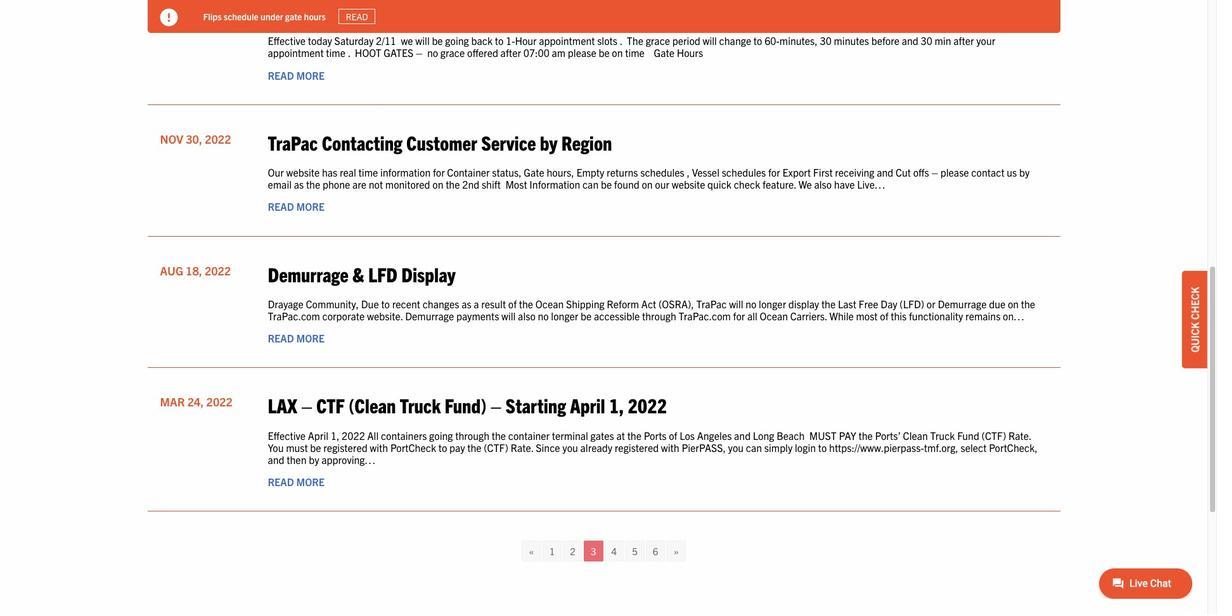 Task type: describe. For each thing, give the bounding box(es) containing it.
going inside effective today saturday 2/11  we will be going back to 1-hour appointment slots .  the grace period will change to 60-minutes, 30 minutes before and 30 min after your appointment time .  hoot gates –  no grace offered after 07:00 am please be on time    gate hours
[[445, 34, 469, 47]]

trapac inside article
[[268, 130, 318, 155]]

2 registered from the left
[[615, 442, 659, 454]]

1 horizontal spatial website
[[672, 178, 705, 191]]

read more link for demurrage
[[268, 332, 325, 345]]

container
[[447, 166, 490, 179]]

flips schedule under gate hours
[[203, 11, 326, 22]]

fund)
[[445, 393, 487, 418]]

also inside the our website has real time information for container status, gate hours, empty returns schedules , vessel schedules for export first receiving and cut offs – please contact us by email as the phone are not monitored on the 2nd shift  most information can be found on our website quick check feature. we also have live…
[[814, 178, 832, 191]]

already
[[580, 442, 612, 454]]

2 with from the left
[[661, 442, 679, 454]]

trapac contacting customer service by region article
[[147, 118, 1060, 237]]

hoot
[[355, 47, 381, 59]]

this
[[891, 310, 907, 323]]

1 horizontal spatial (ctf)
[[982, 429, 1006, 442]]

to inside effective april 1, 2022 all containers going through the container terminal gates at the ports of los angeles and long beach  must pay the ports' clean truck fund (ctf) rate. you must be registered with portcheck to pay the (ctf) rate. since you already registered with pierpass, you can simply login to https://www.pierpass-tmf.org, select portcheck, and then by approving…
[[438, 442, 447, 454]]

corporate
[[322, 310, 365, 323]]

1 schedules from the left
[[640, 166, 685, 179]]

gate
[[285, 11, 302, 22]]

0 horizontal spatial rate.
[[511, 442, 534, 454]]

18,
[[186, 263, 202, 278]]

fund
[[957, 429, 979, 442]]

2 horizontal spatial demurrage
[[938, 298, 987, 310]]

truck inside effective april 1, 2022 all containers going through the container terminal gates at the ports of los angeles and long beach  must pay the ports' clean truck fund (ctf) rate. you must be registered with portcheck to pay the (ctf) rate. since you already registered with pierpass, you can simply login to https://www.pierpass-tmf.org, select portcheck, and then by approving…
[[930, 429, 955, 442]]

0 horizontal spatial after
[[501, 47, 521, 59]]

1 horizontal spatial demurrage
[[405, 310, 454, 323]]

read inside apr 11, 2023 article
[[268, 69, 294, 82]]

07:00
[[523, 47, 550, 59]]

no inside effective today saturday 2/11  we will be going back to 1-hour appointment slots .  the grace period will change to 60-minutes, 30 minutes before and 30 min after your appointment time .  hoot gates –  no grace offered after 07:00 am please be on time    gate hours
[[427, 47, 438, 59]]

60-
[[765, 34, 780, 47]]

5
[[632, 546, 638, 558]]

minutes,
[[780, 34, 818, 47]]

the left has
[[306, 178, 320, 191]]

recent
[[392, 298, 420, 310]]

the right due at the right
[[1021, 298, 1035, 310]]

pierpass,
[[682, 442, 726, 454]]

before
[[871, 34, 900, 47]]

found
[[614, 178, 639, 191]]

quick
[[708, 178, 732, 191]]

to inside the 'drayage community, due to recent changes as a result of the ocean shipping reform act (osra), trapac will no longer display the last free day (lfd) or demurrage due on the trapac.com corporate website. demurrage payments will also no longer be accessible through trapac.com for all ocean carriers. while most of this functionality remains on…'
[[381, 298, 390, 310]]

be inside effective april 1, 2022 all containers going through the container terminal gates at the ports of los angeles and long beach  must pay the ports' clean truck fund (ctf) rate. you must be registered with portcheck to pay the (ctf) rate. since you already registered with pierpass, you can simply login to https://www.pierpass-tmf.org, select portcheck, and then by approving…
[[310, 442, 321, 454]]

on…
[[1003, 310, 1024, 323]]

1 horizontal spatial after
[[954, 34, 974, 47]]

service
[[481, 130, 536, 155]]

read more link inside apr 11, 2023 article
[[268, 69, 325, 82]]

region
[[561, 130, 612, 155]]

ctf
[[316, 393, 345, 418]]

first
[[813, 166, 833, 179]]

trapac inside the 'drayage community, due to recent changes as a result of the ocean shipping reform act (osra), trapac will no longer display the last free day (lfd) or demurrage due on the trapac.com corporate website. demurrage payments will also no longer be accessible through trapac.com for all ocean carriers. while most of this functionality remains on…'
[[696, 298, 727, 310]]

time inside the our website has real time information for container status, gate hours, empty returns schedules , vessel schedules for export first receiving and cut offs – please contact us by email as the phone are not monitored on the 2nd shift  most information can be found on our website quick check feature. we also have live…
[[359, 166, 378, 179]]

hours
[[677, 47, 703, 59]]

login
[[795, 442, 816, 454]]

most
[[505, 178, 527, 191]]

will right period
[[703, 34, 717, 47]]

read inside "link"
[[346, 11, 368, 22]]

lax – ctf (clean truck fund) – starting april 1, 2022 article
[[147, 381, 1060, 512]]

be right we
[[432, 34, 443, 47]]

most
[[856, 310, 878, 323]]

lax – ctf (clean truck fund) – starting april 1, 2022
[[268, 393, 667, 418]]

1 horizontal spatial longer
[[759, 298, 786, 310]]

11,
[[185, 0, 201, 15]]

read more for lax
[[268, 476, 325, 489]]

hours,
[[547, 166, 574, 179]]

solid image
[[160, 9, 178, 27]]

effective today saturday 2/11  we will be going back to 1-hour appointment slots .  the grace period will change to 60-minutes, 30 minutes before and 30 min after your appointment time .  hoot gates –  no grace offered after 07:00 am please be on time    gate hours
[[268, 34, 995, 59]]

2 horizontal spatial of
[[880, 310, 888, 323]]

today
[[308, 34, 332, 47]]

1 horizontal spatial no
[[538, 310, 549, 323]]

export
[[783, 166, 811, 179]]

container
[[508, 429, 550, 442]]

will right we
[[415, 34, 430, 47]]

change
[[719, 34, 751, 47]]

– inside the our website has real time information for container status, gate hours, empty returns schedules , vessel schedules for export first receiving and cut offs – please contact us by email as the phone are not monitored on the 2nd shift  most information can be found on our website quick check feature. we also have live…
[[931, 166, 938, 179]]

1 link
[[542, 541, 562, 562]]

min
[[935, 34, 951, 47]]

the right pay
[[467, 442, 482, 454]]

april
[[570, 393, 605, 418]]

receiving
[[835, 166, 875, 179]]

read for lax
[[268, 476, 294, 489]]

information
[[530, 178, 580, 191]]

tmf.org,
[[924, 442, 958, 454]]

be inside the our website has real time information for container status, gate hours, empty returns schedules , vessel schedules for export first receiving and cut offs – please contact us by email as the phone are not monitored on the 2nd shift  most information can be found on our website quick check feature. we also have live…
[[601, 178, 612, 191]]

must
[[286, 442, 308, 454]]

0 horizontal spatial of
[[508, 298, 517, 310]]

to left 60-
[[754, 34, 762, 47]]

the left 'container'
[[492, 429, 506, 442]]

lax
[[268, 393, 297, 418]]

«
[[529, 546, 534, 558]]

0 horizontal spatial appointment
[[268, 47, 324, 59]]

period
[[672, 34, 700, 47]]

angeles
[[697, 429, 732, 442]]

1 with from the left
[[370, 442, 388, 454]]

containers
[[381, 429, 427, 442]]

3 link
[[584, 541, 603, 562]]

1, inside effective april 1, 2022 all containers going through the container terminal gates at the ports of los angeles and long beach  must pay the ports' clean truck fund (ctf) rate. you must be registered with portcheck to pay the (ctf) rate. since you already registered with pierpass, you can simply login to https://www.pierpass-tmf.org, select portcheck, and then by approving…
[[331, 429, 339, 442]]

be left "the"
[[599, 47, 610, 59]]

result
[[481, 298, 506, 310]]

« link
[[522, 541, 541, 562]]

payments
[[456, 310, 499, 323]]

due
[[989, 298, 1006, 310]]

select
[[961, 442, 987, 454]]

due
[[361, 298, 379, 310]]

returns
[[607, 166, 638, 179]]

mar
[[160, 395, 185, 410]]

has
[[322, 166, 337, 179]]

flips
[[203, 11, 222, 22]]

cut
[[896, 166, 911, 179]]

beach  must
[[777, 429, 837, 442]]

demurrage & lfd display article
[[147, 250, 1060, 369]]

at
[[616, 429, 625, 442]]

terminal
[[552, 429, 588, 442]]

0 horizontal spatial longer
[[551, 310, 578, 323]]

through inside effective april 1, 2022 all containers going through the container terminal gates at the ports of los angeles and long beach  must pay the ports' clean truck fund (ctf) rate. you must be registered with portcheck to pay the (ctf) rate. since you already registered with pierpass, you can simply login to https://www.pierpass-tmf.org, select portcheck, and then by approving…
[[455, 429, 489, 442]]

4 link
[[604, 541, 624, 562]]

schedule
[[224, 11, 259, 22]]

quick
[[1189, 323, 1201, 353]]

(lfd)
[[900, 298, 924, 310]]

the left the 2nd
[[446, 178, 460, 191]]

read more link for trapac
[[268, 201, 325, 213]]

gate inside the our website has real time information for container status, gate hours, empty returns schedules , vessel schedules for export first receiving and cut offs – please contact us by email as the phone are not monitored on the 2nd shift  most information can be found on our website quick check feature. we also have live…
[[524, 166, 544, 179]]

time inside effective today saturday 2/11  we will be going back to 1-hour appointment slots .  the grace period will change to 60-minutes, 30 minutes before and 30 min after your appointment time .  hoot gates –  no grace offered after 07:00 am please be on time    gate hours
[[326, 47, 345, 59]]

be inside the 'drayage community, due to recent changes as a result of the ocean shipping reform act (osra), trapac will no longer display the last free day (lfd) or demurrage due on the trapac.com corporate website. demurrage payments will also no longer be accessible through trapac.com for all ocean carriers. while most of this functionality remains on…'
[[581, 310, 592, 323]]

as inside the 'drayage community, due to recent changes as a result of the ocean shipping reform act (osra), trapac will no longer display the last free day (lfd) or demurrage due on the trapac.com corporate website. demurrage payments will also no longer be accessible through trapac.com for all ocean carriers. while most of this functionality remains on…'
[[462, 298, 471, 310]]

2022 for trapac contacting customer service by region
[[205, 132, 231, 146]]

5 link
[[625, 541, 645, 562]]

please inside the our website has real time information for container status, gate hours, empty returns schedules , vessel schedules for export first receiving and cut offs – please contact us by email as the phone are not monitored on the 2nd shift  most information can be found on our website quick check feature. we also have live…
[[941, 166, 969, 179]]

ports
[[644, 429, 667, 442]]

2 horizontal spatial for
[[768, 166, 780, 179]]

apr 11, 2023 article
[[147, 0, 1060, 105]]

0 horizontal spatial demurrage
[[268, 262, 349, 286]]

slots
[[597, 34, 617, 47]]

1 30 from the left
[[820, 34, 832, 47]]

our website has real time information for container status, gate hours, empty returns schedules , vessel schedules for export first receiving and cut offs – please contact us by email as the phone are not monitored on the 2nd shift  most information can be found on our website quick check feature. we also have live…
[[268, 166, 1030, 191]]

2 30 from the left
[[921, 34, 932, 47]]

6 link
[[646, 541, 665, 562]]

portcheck
[[390, 442, 436, 454]]

vessel
[[692, 166, 719, 179]]

the left last
[[821, 298, 836, 310]]

0 horizontal spatial for
[[433, 166, 445, 179]]

live…
[[857, 178, 885, 191]]

read link
[[338, 9, 375, 24]]

real
[[340, 166, 356, 179]]

2 schedules from the left
[[722, 166, 766, 179]]

read more link for lax
[[268, 476, 325, 489]]

apr
[[160, 0, 182, 15]]

on inside effective today saturday 2/11  we will be going back to 1-hour appointment slots .  the grace period will change to 60-minutes, 30 minutes before and 30 min after your appointment time .  hoot gates –  no grace offered after 07:00 am please be on time    gate hours
[[612, 47, 623, 59]]

on inside the 'drayage community, due to recent changes as a result of the ocean shipping reform act (osra), trapac will no longer display the last free day (lfd) or demurrage due on the trapac.com corporate website. demurrage payments will also no longer be accessible through trapac.com for all ocean carriers. while most of this functionality remains on…'
[[1008, 298, 1019, 310]]



Task type: locate. For each thing, give the bounding box(es) containing it.
truck left fund
[[930, 429, 955, 442]]

24,
[[187, 395, 204, 410]]

demurrage down display on the left of the page
[[405, 310, 454, 323]]

approving…
[[322, 454, 375, 467]]

1 horizontal spatial as
[[462, 298, 471, 310]]

0 vertical spatial trapac
[[268, 130, 318, 155]]

you
[[268, 442, 284, 454]]

6
[[653, 546, 658, 558]]

0 horizontal spatial ocean
[[536, 298, 564, 310]]

please inside effective today saturday 2/11  we will be going back to 1-hour appointment slots .  the grace period will change to 60-minutes, 30 minutes before and 30 min after your appointment time .  hoot gates –  no grace offered after 07:00 am please be on time    gate hours
[[568, 47, 596, 59]]

phone
[[323, 178, 350, 191]]

0 horizontal spatial registered
[[323, 442, 367, 454]]

2022 left "all"
[[342, 429, 365, 442]]

2 horizontal spatial –
[[931, 166, 938, 179]]

be left the found at the right
[[601, 178, 612, 191]]

0 horizontal spatial –
[[301, 393, 312, 418]]

read more link
[[268, 69, 325, 82], [268, 201, 325, 213], [268, 332, 325, 345], [268, 476, 325, 489]]

the
[[627, 34, 643, 47]]

1 vertical spatial 1,
[[331, 429, 339, 442]]

read more for demurrage
[[268, 332, 325, 345]]

(osra),
[[659, 298, 694, 310]]

by inside effective april 1, 2022 all containers going through the container terminal gates at the ports of los angeles and long beach  must pay the ports' clean truck fund (ctf) rate. you must be registered with portcheck to pay the (ctf) rate. since you already registered with pierpass, you can simply login to https://www.pierpass-tmf.org, select portcheck, and then by approving…
[[309, 454, 319, 467]]

0 vertical spatial as
[[294, 178, 304, 191]]

read inside demurrage & lfd display article
[[268, 332, 294, 345]]

to left pay
[[438, 442, 447, 454]]

be left accessible
[[581, 310, 592, 323]]

grace right "the"
[[646, 34, 670, 47]]

carriers.
[[790, 310, 827, 323]]

0 vertical spatial time
[[326, 47, 345, 59]]

more down phone
[[296, 201, 325, 213]]

will
[[415, 34, 430, 47], [703, 34, 717, 47], [729, 298, 743, 310], [501, 310, 516, 323]]

0 vertical spatial by
[[540, 130, 558, 155]]

0 horizontal spatial can
[[583, 178, 599, 191]]

more for demurrage
[[296, 332, 325, 345]]

gate inside effective today saturday 2/11  we will be going back to 1-hour appointment slots .  the grace period will change to 60-minutes, 30 minutes before and 30 min after your appointment time .  hoot gates –  no grace offered after 07:00 am please be on time    gate hours
[[654, 47, 675, 59]]

saturday
[[334, 34, 374, 47]]

read more link inside trapac contacting customer service by region article
[[268, 201, 325, 213]]

0 vertical spatial also
[[814, 178, 832, 191]]

to left 1-
[[495, 34, 504, 47]]

longer left accessible
[[551, 310, 578, 323]]

time right 'real'
[[359, 166, 378, 179]]

the right 'result'
[[519, 298, 533, 310]]

1-
[[506, 34, 515, 47]]

30
[[820, 34, 832, 47], [921, 34, 932, 47]]

1 horizontal spatial truck
[[930, 429, 955, 442]]

are
[[352, 178, 366, 191]]

changes
[[423, 298, 459, 310]]

1 horizontal spatial registered
[[615, 442, 659, 454]]

1 horizontal spatial through
[[642, 310, 676, 323]]

read more link down effective
[[268, 69, 325, 82]]

of inside effective april 1, 2022 all containers going through the container terminal gates at the ports of los angeles and long beach  must pay the ports' clean truck fund (ctf) rate. you must be registered with portcheck to pay the (ctf) rate. since you already registered with pierpass, you can simply login to https://www.pierpass-tmf.org, select portcheck, and then by approving…
[[669, 429, 677, 442]]

read more inside demurrage & lfd display article
[[268, 332, 325, 345]]

truck
[[400, 393, 441, 418], [930, 429, 955, 442]]

act
[[641, 298, 656, 310]]

2 read more from the top
[[268, 201, 325, 213]]

on
[[612, 47, 623, 59], [432, 178, 443, 191], [642, 178, 653, 191], [1008, 298, 1019, 310]]

0 vertical spatial going
[[445, 34, 469, 47]]

1 vertical spatial through
[[455, 429, 489, 442]]

will left all
[[729, 298, 743, 310]]

read more link down "then"
[[268, 476, 325, 489]]

gate
[[654, 47, 675, 59], [524, 166, 544, 179]]

1 you from the left
[[562, 442, 578, 454]]

0 vertical spatial truck
[[400, 393, 441, 418]]

1 horizontal spatial also
[[814, 178, 832, 191]]

1 vertical spatial please
[[941, 166, 969, 179]]

of left this
[[880, 310, 888, 323]]

0 vertical spatial 1,
[[609, 393, 624, 418]]

on right due at the right
[[1008, 298, 1019, 310]]

0 horizontal spatial grace
[[440, 47, 465, 59]]

(ctf) right pay
[[484, 442, 508, 454]]

lfd
[[368, 262, 397, 286]]

0 horizontal spatial with
[[370, 442, 388, 454]]

as right the email
[[294, 178, 304, 191]]

by up hours,
[[540, 130, 558, 155]]

can left simply
[[746, 442, 762, 454]]

read inside lax – ctf (clean truck fund) – starting april 1, 2022 article
[[268, 476, 294, 489]]

on right monitored on the top
[[432, 178, 443, 191]]

can right hours,
[[583, 178, 599, 191]]

as inside the our website has real time information for container status, gate hours, empty returns schedules , vessel schedules for export first receiving and cut offs – please contact us by email as the phone are not monitored on the 2nd shift  most information can be found on our website quick check feature. we also have live…
[[294, 178, 304, 191]]

0 horizontal spatial truck
[[400, 393, 441, 418]]

going inside effective april 1, 2022 all containers going through the container terminal gates at the ports of los angeles and long beach  must pay the ports' clean truck fund (ctf) rate. you must be registered with portcheck to pay the (ctf) rate. since you already registered with pierpass, you can simply login to https://www.pierpass-tmf.org, select portcheck, and then by approving…
[[429, 429, 453, 442]]

portcheck,
[[989, 442, 1038, 454]]

more inside trapac contacting customer service by region article
[[296, 201, 325, 213]]

you left long
[[728, 442, 744, 454]]

ocean left shipping
[[536, 298, 564, 310]]

1 vertical spatial by
[[1019, 166, 1030, 179]]

gate left the hours
[[654, 47, 675, 59]]

more for lax
[[296, 476, 325, 489]]

&
[[352, 262, 364, 286]]

with
[[370, 442, 388, 454], [661, 442, 679, 454]]

1 horizontal spatial of
[[669, 429, 677, 442]]

30 left min
[[921, 34, 932, 47]]

1 horizontal spatial 30
[[921, 34, 932, 47]]

read down the email
[[268, 201, 294, 213]]

0 horizontal spatial also
[[518, 310, 536, 323]]

time
[[326, 47, 345, 59], [359, 166, 378, 179]]

2
[[570, 546, 576, 558]]

pay
[[449, 442, 465, 454]]

read more link inside demurrage & lfd display article
[[268, 332, 325, 345]]

(ctf) right fund
[[982, 429, 1006, 442]]

our
[[655, 178, 669, 191]]

1 vertical spatial as
[[462, 298, 471, 310]]

read more down the email
[[268, 201, 325, 213]]

trapac.com
[[268, 310, 320, 323], [679, 310, 731, 323]]

through right reform
[[642, 310, 676, 323]]

0 horizontal spatial through
[[455, 429, 489, 442]]

1 horizontal spatial appointment
[[539, 34, 595, 47]]

3 read more from the top
[[268, 332, 325, 345]]

schedules left ,
[[640, 166, 685, 179]]

0 horizontal spatial website
[[286, 166, 320, 179]]

through inside the 'drayage community, due to recent changes as a result of the ocean shipping reform act (osra), trapac will no longer display the last free day (lfd) or demurrage due on the trapac.com corporate website. demurrage payments will also no longer be accessible through trapac.com for all ocean carriers. while most of this functionality remains on…'
[[642, 310, 676, 323]]

4 read more link from the top
[[268, 476, 325, 489]]

more inside apr 11, 2023 article
[[296, 69, 325, 82]]

on left "the"
[[612, 47, 623, 59]]

effective april 1, 2022 all containers going through the container terminal gates at the ports of los angeles and long beach  must pay the ports' clean truck fund (ctf) rate. you must be registered with portcheck to pay the (ctf) rate. since you already registered with pierpass, you can simply login to https://www.pierpass-tmf.org, select portcheck, and then by approving…
[[268, 429, 1038, 467]]

rate. right select
[[1009, 429, 1031, 442]]

nov 30, 2022
[[160, 132, 231, 146]]

2 trapac.com from the left
[[679, 310, 731, 323]]

schedules right 'vessel'
[[722, 166, 766, 179]]

by right us
[[1019, 166, 1030, 179]]

read down "then"
[[268, 476, 294, 489]]

please right 'am'
[[568, 47, 596, 59]]

2022 inside demurrage & lfd display article
[[205, 263, 231, 278]]

4 read more from the top
[[268, 476, 325, 489]]

read down effective
[[268, 69, 294, 82]]

through down 'lax – ctf (clean truck fund) – starting april 1, 2022'
[[455, 429, 489, 442]]

also inside the 'drayage community, due to recent changes as a result of the ocean shipping reform act (osra), trapac will no longer display the last free day (lfd) or demurrage due on the trapac.com corporate website. demurrage payments will also no longer be accessible through trapac.com for all ocean carriers. while most of this functionality remains on…'
[[518, 310, 536, 323]]

remains
[[966, 310, 1001, 323]]

functionality
[[909, 310, 963, 323]]

2 vertical spatial by
[[309, 454, 319, 467]]

more
[[296, 69, 325, 82], [296, 201, 325, 213], [296, 332, 325, 345], [296, 476, 325, 489]]

0 horizontal spatial 30
[[820, 34, 832, 47]]

and inside the our website has real time information for container status, gate hours, empty returns schedules , vessel schedules for export first receiving and cut offs – please contact us by email as the phone are not monitored on the 2nd shift  most information can be found on our website quick check feature. we also have live…
[[877, 166, 893, 179]]

can inside effective april 1, 2022 all containers going through the container terminal gates at the ports of los angeles and long beach  must pay the ports' clean truck fund (ctf) rate. you must be registered with portcheck to pay the (ctf) rate. since you already registered with pierpass, you can simply login to https://www.pierpass-tmf.org, select portcheck, and then by approving…
[[746, 442, 762, 454]]

the right at
[[627, 429, 642, 442]]

and inside effective today saturday 2/11  we will be going back to 1-hour appointment slots .  the grace period will change to 60-minutes, 30 minutes before and 30 min after your appointment time .  hoot gates –  no grace offered after 07:00 am please be on time    gate hours
[[902, 34, 918, 47]]

please left contact
[[941, 166, 969, 179]]

2 horizontal spatial by
[[1019, 166, 1030, 179]]

2 link
[[563, 541, 582, 562]]

hours
[[304, 11, 326, 22]]

ocean right all
[[760, 310, 788, 323]]

read more inside apr 11, 2023 article
[[268, 69, 325, 82]]

3
[[591, 546, 596, 558]]

1 vertical spatial also
[[518, 310, 536, 323]]

read more link inside lax – ctf (clean truck fund) – starting april 1, 2022 article
[[268, 476, 325, 489]]

0 horizontal spatial trapac
[[268, 130, 318, 155]]

trapac contacting customer service by region
[[268, 130, 612, 155]]

4
[[611, 546, 617, 558]]

2022 inside trapac contacting customer service by region article
[[205, 132, 231, 146]]

3 read more link from the top
[[268, 332, 325, 345]]

am
[[552, 47, 566, 59]]

read more inside lax – ctf (clean truck fund) – starting april 1, 2022 article
[[268, 476, 325, 489]]

gate left hours,
[[524, 166, 544, 179]]

3 more from the top
[[296, 332, 325, 345]]

0 horizontal spatial no
[[427, 47, 438, 59]]

2 you from the left
[[728, 442, 744, 454]]

by inside the our website has real time information for container status, gate hours, empty returns schedules , vessel schedules for export first receiving and cut offs – please contact us by email as the phone are not monitored on the 2nd shift  most information can be found on our website quick check feature. we also have live…
[[1019, 166, 1030, 179]]

feature.
[[763, 178, 796, 191]]

–
[[931, 166, 938, 179], [301, 393, 312, 418], [491, 393, 502, 418]]

and left long
[[734, 429, 751, 442]]

with left portcheck
[[370, 442, 388, 454]]

for left export
[[768, 166, 780, 179]]

with left los
[[661, 442, 679, 454]]

clean
[[903, 429, 928, 442]]

1 horizontal spatial rate.
[[1009, 429, 1031, 442]]

2 horizontal spatial no
[[746, 298, 757, 310]]

1 trapac.com from the left
[[268, 310, 320, 323]]

on left our
[[642, 178, 653, 191]]

of right 'result'
[[508, 298, 517, 310]]

not
[[369, 178, 383, 191]]

while
[[829, 310, 854, 323]]

all
[[747, 310, 757, 323]]

1 vertical spatial time
[[359, 166, 378, 179]]

1 horizontal spatial trapac.com
[[679, 310, 731, 323]]

starting
[[506, 393, 566, 418]]

trapac up our
[[268, 130, 318, 155]]

0 horizontal spatial you
[[562, 442, 578, 454]]

no left shipping
[[538, 310, 549, 323]]

more down corporate
[[296, 332, 325, 345]]

1 read more from the top
[[268, 69, 325, 82]]

back
[[471, 34, 493, 47]]

read for demurrage
[[268, 332, 294, 345]]

trapac right "(osra),"
[[696, 298, 727, 310]]

effective april
[[268, 429, 328, 442]]

read more
[[268, 69, 325, 82], [268, 201, 325, 213], [268, 332, 325, 345], [268, 476, 325, 489]]

more inside demurrage & lfd display article
[[296, 332, 325, 345]]

appointment down gate at the left top
[[268, 47, 324, 59]]

by
[[540, 130, 558, 155], [1019, 166, 1030, 179], [309, 454, 319, 467]]

check
[[1189, 287, 1201, 320]]

read up saturday
[[346, 11, 368, 22]]

1 read more link from the top
[[268, 69, 325, 82]]

0 vertical spatial can
[[583, 178, 599, 191]]

1 horizontal spatial time
[[359, 166, 378, 179]]

demurrage right the or
[[938, 298, 987, 310]]

more for trapac
[[296, 201, 325, 213]]

registered right 'gates'
[[615, 442, 659, 454]]

be right the 'must'
[[310, 442, 321, 454]]

1 vertical spatial trapac
[[696, 298, 727, 310]]

2022 for lax – ctf (clean truck fund) – starting april 1, 2022
[[206, 395, 233, 410]]

gates
[[591, 429, 614, 442]]

1 vertical spatial going
[[429, 429, 453, 442]]

read inside trapac contacting customer service by region article
[[268, 201, 294, 213]]

1 horizontal spatial grace
[[646, 34, 670, 47]]

also right we at the top right
[[814, 178, 832, 191]]

– right fund)
[[491, 393, 502, 418]]

1 vertical spatial gate
[[524, 166, 544, 179]]

or
[[927, 298, 935, 310]]

1 horizontal spatial you
[[728, 442, 744, 454]]

1 horizontal spatial with
[[661, 442, 679, 454]]

0 horizontal spatial as
[[294, 178, 304, 191]]

0 horizontal spatial time
[[326, 47, 345, 59]]

empty
[[576, 166, 604, 179]]

read more link down 'drayage'
[[268, 332, 325, 345]]

0 horizontal spatial gate
[[524, 166, 544, 179]]

read more down effective
[[268, 69, 325, 82]]

registered
[[323, 442, 367, 454], [615, 442, 659, 454]]

to
[[495, 34, 504, 47], [754, 34, 762, 47], [381, 298, 390, 310], [438, 442, 447, 454]]

1 vertical spatial truck
[[930, 429, 955, 442]]

can inside the our website has real time information for container status, gate hours, empty returns schedules , vessel schedules for export first receiving and cut offs – please contact us by email as the phone are not monitored on the 2nd shift  most information can be found on our website quick check feature. we also have live…
[[583, 178, 599, 191]]

and
[[902, 34, 918, 47], [877, 166, 893, 179], [734, 429, 751, 442], [268, 454, 284, 467]]

1 horizontal spatial please
[[941, 166, 969, 179]]

1 horizontal spatial ocean
[[760, 310, 788, 323]]

will right payments
[[501, 310, 516, 323]]

read more for trapac
[[268, 201, 325, 213]]

you right since
[[562, 442, 578, 454]]

ports'
[[875, 429, 901, 442]]

demurrage up 'drayage'
[[268, 262, 349, 286]]

0 horizontal spatial please
[[568, 47, 596, 59]]

of
[[508, 298, 517, 310], [880, 310, 888, 323], [669, 429, 677, 442]]

2022 right the 18,
[[205, 263, 231, 278]]

going right containers
[[429, 429, 453, 442]]

0 vertical spatial gate
[[654, 47, 675, 59]]

0 horizontal spatial 1,
[[331, 429, 339, 442]]

0 vertical spatial through
[[642, 310, 676, 323]]

2022 inside effective april 1, 2022 all containers going through the container terminal gates at the ports of los angeles and long beach  must pay the ports' clean truck fund (ctf) rate. you must be registered with portcheck to pay the (ctf) rate. since you already registered with pierpass, you can simply login to https://www.pierpass-tmf.org, select portcheck, and then by approving…
[[342, 429, 365, 442]]

also
[[814, 178, 832, 191], [518, 310, 536, 323]]

offs
[[913, 166, 929, 179]]

also right 'result'
[[518, 310, 536, 323]]

1 registered from the left
[[323, 442, 367, 454]]

monitored
[[385, 178, 430, 191]]

drayage community, due to recent changes as a result of the ocean shipping reform act (osra), trapac will no longer display the last free day (lfd) or demurrage due on the trapac.com corporate website. demurrage payments will also no longer be accessible through trapac.com for all ocean carriers. while most of this functionality remains on…
[[268, 298, 1035, 323]]

(clean
[[349, 393, 396, 418]]

read more inside trapac contacting customer service by region article
[[268, 201, 325, 213]]

1 vertical spatial can
[[746, 442, 762, 454]]

customer
[[406, 130, 477, 155]]

2 more from the top
[[296, 201, 325, 213]]

as left a
[[462, 298, 471, 310]]

trapac.com left all
[[679, 310, 731, 323]]

effective
[[268, 34, 306, 47]]

1 more from the top
[[296, 69, 325, 82]]

of left los
[[669, 429, 677, 442]]

after left 07:00
[[501, 47, 521, 59]]

0 vertical spatial please
[[568, 47, 596, 59]]

offered
[[467, 47, 498, 59]]

apr 11, 2023
[[160, 0, 230, 15]]

by right "then"
[[309, 454, 319, 467]]

long
[[753, 429, 774, 442]]

2 read more link from the top
[[268, 201, 325, 213]]

0 horizontal spatial by
[[309, 454, 319, 467]]

read more down "then"
[[268, 476, 325, 489]]

– right offs
[[931, 166, 938, 179]]

0 horizontal spatial (ctf)
[[484, 442, 508, 454]]

registered down the ctf at the bottom left of the page
[[323, 442, 367, 454]]

and left cut
[[877, 166, 893, 179]]

1
[[549, 546, 555, 558]]

1 horizontal spatial schedules
[[722, 166, 766, 179]]

for left all
[[733, 310, 745, 323]]

to right due
[[381, 298, 390, 310]]

30 left minutes
[[820, 34, 832, 47]]

nov
[[160, 132, 183, 146]]

1 horizontal spatial 1,
[[609, 393, 624, 418]]

for inside the 'drayage community, due to recent changes as a result of the ocean shipping reform act (osra), trapac will no longer display the last free day (lfd) or demurrage due on the trapac.com corporate website. demurrage payments will also no longer be accessible through trapac.com for all ocean carriers. while most of this functionality remains on…'
[[733, 310, 745, 323]]

2022 up ports
[[628, 393, 667, 418]]

truck up containers
[[400, 393, 441, 418]]

4 more from the top
[[296, 476, 325, 489]]

rate.
[[1009, 429, 1031, 442], [511, 442, 534, 454]]

time left hoot
[[326, 47, 345, 59]]

1 horizontal spatial by
[[540, 130, 558, 155]]

read for trapac
[[268, 201, 294, 213]]

0 horizontal spatial trapac.com
[[268, 310, 320, 323]]

1 horizontal spatial gate
[[654, 47, 675, 59]]

and left "then"
[[268, 454, 284, 467]]

have
[[834, 178, 855, 191]]

going left back
[[445, 34, 469, 47]]

read more link down the email
[[268, 201, 325, 213]]

1 horizontal spatial –
[[491, 393, 502, 418]]

website.
[[367, 310, 403, 323]]

we
[[799, 178, 812, 191]]

more inside lax – ctf (clean truck fund) – starting april 1, 2022 article
[[296, 476, 325, 489]]

1 horizontal spatial trapac
[[696, 298, 727, 310]]

0 horizontal spatial schedules
[[640, 166, 685, 179]]

1 horizontal spatial can
[[746, 442, 762, 454]]

after right min
[[954, 34, 974, 47]]

los
[[680, 429, 695, 442]]

website right our
[[672, 178, 705, 191]]

1 horizontal spatial for
[[733, 310, 745, 323]]

longer right all
[[759, 298, 786, 310]]

2022 for demurrage & lfd display
[[205, 263, 231, 278]]

read more down 'drayage'
[[268, 332, 325, 345]]

2022 right 30,
[[205, 132, 231, 146]]



Task type: vqa. For each thing, say whether or not it's contained in the screenshot.
the 'E-' at the bottom of the page
no



